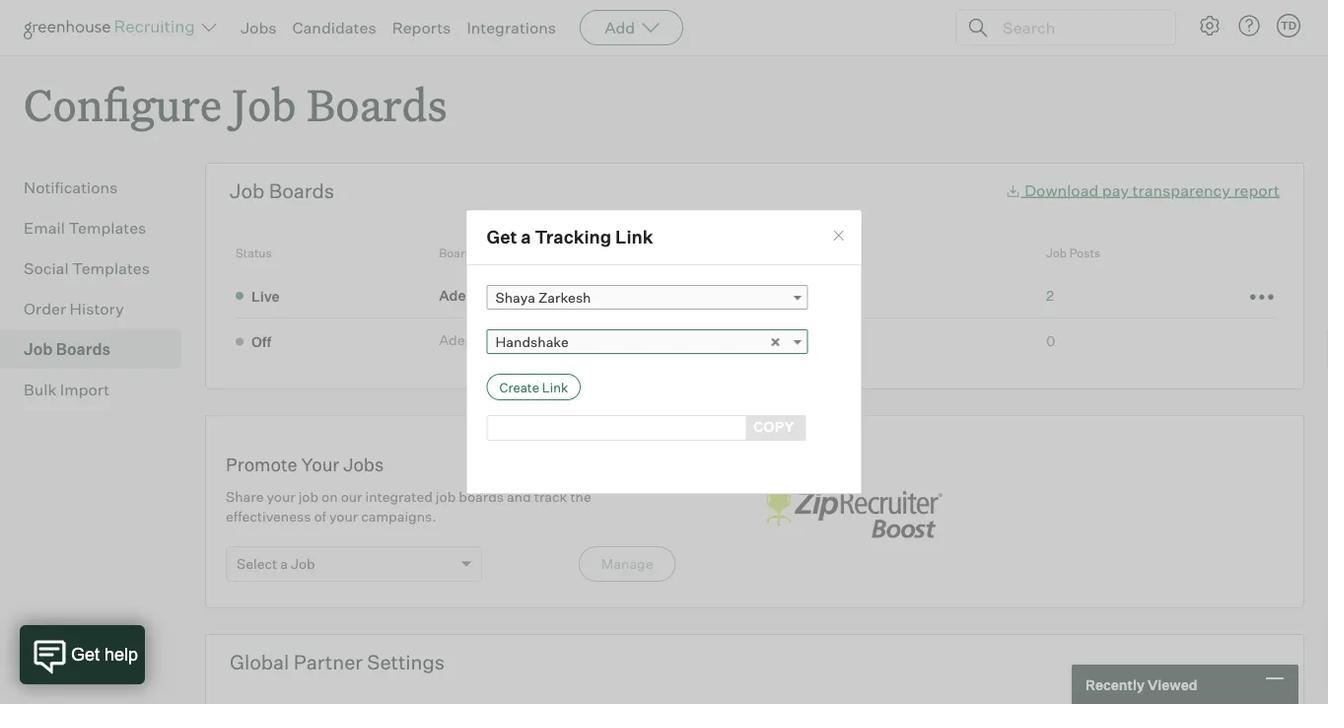 Task type: describe. For each thing, give the bounding box(es) containing it.
viewed
[[1148, 676, 1198, 693]]

adept for adept internal
[[439, 331, 479, 349]]

history
[[70, 299, 124, 319]]

close image
[[831, 228, 847, 243]]

candidates
[[292, 18, 376, 37]]

add button
[[580, 10, 684, 45]]

email
[[24, 218, 65, 238]]

settings
[[367, 650, 445, 675]]

configure image
[[1198, 14, 1222, 37]]

jobs link
[[241, 18, 277, 37]]

notifications link
[[24, 176, 174, 199]]

promote
[[226, 453, 297, 475]]

and
[[507, 488, 531, 505]]

2
[[1046, 286, 1054, 304]]

integrations link
[[467, 18, 556, 37]]

1 vertical spatial boards
[[269, 179, 334, 203]]

adept for adept
[[439, 286, 480, 304]]

off
[[251, 333, 271, 350]]

job left posts on the top of page
[[1046, 246, 1067, 261]]

bulk import link
[[24, 378, 174, 402]]

posts
[[1070, 246, 1101, 261]]

0 vertical spatial your
[[267, 488, 295, 505]]

handshake
[[495, 333, 569, 350]]

download
[[1025, 180, 1099, 200]]

configure
[[24, 75, 222, 133]]

td
[[1281, 19, 1297, 32]]

0 vertical spatial jobs
[[241, 18, 277, 37]]

reports
[[392, 18, 451, 37]]

effectiveness
[[226, 508, 311, 525]]

0 link
[[1046, 332, 1056, 349]]

job boards inside job boards link
[[24, 339, 111, 359]]

1 vertical spatial your
[[329, 508, 358, 525]]

none submit inside get a tracking link dialog
[[487, 374, 581, 400]]

download pay transparency report
[[1025, 180, 1280, 200]]

a for select
[[280, 555, 288, 573]]

shaya zarkesh
[[495, 289, 591, 306]]

a for get
[[521, 226, 531, 248]]

order
[[24, 299, 66, 319]]

1 job from the left
[[298, 488, 319, 505]]

integrations
[[467, 18, 556, 37]]

our
[[341, 488, 362, 505]]

2 vertical spatial boards
[[56, 339, 111, 359]]

templates for email templates
[[68, 218, 146, 238]]

your
[[301, 453, 339, 475]]

order history link
[[24, 297, 174, 321]]

global
[[230, 650, 289, 675]]

copy link
[[742, 415, 806, 441]]

none text field inside get a tracking link dialog
[[487, 415, 747, 441]]

track
[[534, 488, 567, 505]]

0 horizontal spatial internal
[[482, 331, 531, 349]]

1 horizontal spatial job boards
[[230, 179, 334, 203]]

add
[[605, 18, 635, 37]]

social
[[24, 259, 69, 278]]

boards
[[459, 488, 504, 505]]

shaya
[[495, 289, 535, 306]]

report
[[1234, 180, 1280, 200]]

bulk import
[[24, 380, 110, 400]]

td button
[[1277, 14, 1301, 37]]



Task type: vqa. For each thing, say whether or not it's contained in the screenshot.
Greenhouse Recruiting IMAGE
yes



Task type: locate. For each thing, give the bounding box(es) containing it.
download pay transparency report link
[[1005, 180, 1280, 200]]

templates up social templates link
[[68, 218, 146, 238]]

recently
[[1086, 676, 1145, 693]]

0 vertical spatial boards
[[307, 75, 447, 133]]

jobs up 'our'
[[343, 453, 384, 475]]

2 adept from the top
[[439, 331, 479, 349]]

get
[[487, 226, 517, 248]]

job boards link
[[24, 337, 174, 361]]

job right select
[[291, 555, 315, 573]]

Search text field
[[998, 13, 1158, 42]]

adept inside adept link
[[439, 286, 480, 304]]

recently viewed
[[1086, 676, 1198, 693]]

jobs left candidates
[[241, 18, 277, 37]]

jobs
[[241, 18, 277, 37], [343, 453, 384, 475]]

job left on
[[298, 488, 319, 505]]

select a job
[[237, 555, 315, 573]]

0
[[1046, 332, 1056, 349]]

email templates
[[24, 218, 146, 238]]

your
[[267, 488, 295, 505], [329, 508, 358, 525]]

0 vertical spatial job boards
[[230, 179, 334, 203]]

adept inside adept internal link
[[439, 331, 479, 349]]

global partner settings
[[230, 650, 445, 675]]

status
[[236, 246, 272, 261]]

your down 'our'
[[329, 508, 358, 525]]

job
[[298, 488, 319, 505], [436, 488, 456, 505]]

job
[[232, 75, 297, 133], [230, 179, 265, 203], [1046, 246, 1067, 261], [24, 339, 53, 359], [291, 555, 315, 573]]

shaya zarkesh link
[[487, 285, 808, 310]]

board name
[[439, 246, 508, 261]]

job up the bulk
[[24, 339, 53, 359]]

0 vertical spatial templates
[[68, 218, 146, 238]]

internal down the shaya at the top left of page
[[482, 331, 531, 349]]

job posts
[[1046, 246, 1101, 261]]

handshake link
[[487, 329, 808, 354]]

notifications
[[24, 178, 118, 197]]

1 horizontal spatial jobs
[[343, 453, 384, 475]]

name
[[475, 246, 508, 261]]

1 horizontal spatial a
[[521, 226, 531, 248]]

0 horizontal spatial jobs
[[241, 18, 277, 37]]

adept internal link
[[439, 330, 537, 350]]

1 vertical spatial jobs
[[343, 453, 384, 475]]

1 horizontal spatial job
[[436, 488, 456, 505]]

a inside dialog
[[521, 226, 531, 248]]

boards up status
[[269, 179, 334, 203]]

job boards up status
[[230, 179, 334, 203]]

get a tracking link
[[487, 226, 653, 248]]

bulk
[[24, 380, 57, 400]]

1 vertical spatial adept
[[439, 331, 479, 349]]

order history
[[24, 299, 124, 319]]

None submit
[[487, 374, 581, 400]]

a right select
[[280, 555, 288, 573]]

social templates link
[[24, 257, 174, 280]]

0 horizontal spatial job boards
[[24, 339, 111, 359]]

adept down board
[[439, 286, 480, 304]]

a right "get" in the left of the page
[[521, 226, 531, 248]]

live
[[251, 287, 280, 305]]

2 job from the left
[[436, 488, 456, 505]]

adept
[[439, 286, 480, 304], [439, 331, 479, 349]]

templates
[[68, 218, 146, 238], [72, 259, 150, 278]]

your up effectiveness
[[267, 488, 295, 505]]

import
[[60, 380, 110, 400]]

greenhouse recruiting image
[[24, 16, 201, 39]]

job boards up the bulk import at the bottom of the page
[[24, 339, 111, 359]]

promote your jobs
[[226, 453, 384, 475]]

td button
[[1273, 10, 1305, 41]]

a
[[521, 226, 531, 248], [280, 555, 288, 573]]

campaigns.
[[361, 508, 436, 525]]

job down the jobs link
[[232, 75, 297, 133]]

1 horizontal spatial internal
[[547, 335, 605, 348]]

0 vertical spatial a
[[521, 226, 531, 248]]

boards
[[307, 75, 447, 133], [269, 179, 334, 203], [56, 339, 111, 359]]

select
[[237, 555, 277, 573]]

job boards
[[230, 179, 334, 203], [24, 339, 111, 359]]

2 link
[[1046, 286, 1054, 304]]

internal
[[482, 331, 531, 349], [547, 335, 605, 348]]

integrated
[[365, 488, 433, 505]]

link
[[615, 226, 653, 248]]

adept down adept link
[[439, 331, 479, 349]]

the
[[570, 488, 591, 505]]

internal down zarkesh
[[547, 335, 605, 348]]

zip recruiter image
[[755, 474, 952, 550]]

on
[[322, 488, 338, 505]]

transparency
[[1133, 180, 1231, 200]]

boards up import at the bottom of the page
[[56, 339, 111, 359]]

1 vertical spatial job boards
[[24, 339, 111, 359]]

None text field
[[487, 415, 747, 441]]

adept internal
[[439, 331, 531, 349]]

copy
[[754, 418, 795, 435]]

1 horizontal spatial your
[[329, 508, 358, 525]]

configure job boards
[[24, 75, 447, 133]]

get a tracking link dialog
[[466, 209, 862, 495]]

reports link
[[392, 18, 451, 37]]

share your job on our integrated job boards and track the effectiveness of your campaigns.
[[226, 488, 591, 525]]

0 horizontal spatial your
[[267, 488, 295, 505]]

board
[[439, 246, 472, 261]]

job left boards
[[436, 488, 456, 505]]

0 horizontal spatial a
[[280, 555, 288, 573]]

candidates link
[[292, 18, 376, 37]]

templates up "order history" link
[[72, 259, 150, 278]]

adept link
[[439, 286, 486, 305]]

templates for social templates
[[72, 259, 150, 278]]

of
[[314, 508, 326, 525]]

share
[[226, 488, 264, 505]]

boards down 'candidates' link
[[307, 75, 447, 133]]

1 adept from the top
[[439, 286, 480, 304]]

email templates link
[[24, 216, 174, 240]]

1 vertical spatial templates
[[72, 259, 150, 278]]

zarkesh
[[538, 289, 591, 306]]

social templates
[[24, 259, 150, 278]]

0 horizontal spatial job
[[298, 488, 319, 505]]

1 vertical spatial a
[[280, 555, 288, 573]]

pay
[[1102, 180, 1129, 200]]

partner
[[294, 650, 363, 675]]

tracking
[[535, 226, 612, 248]]

job up status
[[230, 179, 265, 203]]

0 vertical spatial adept
[[439, 286, 480, 304]]



